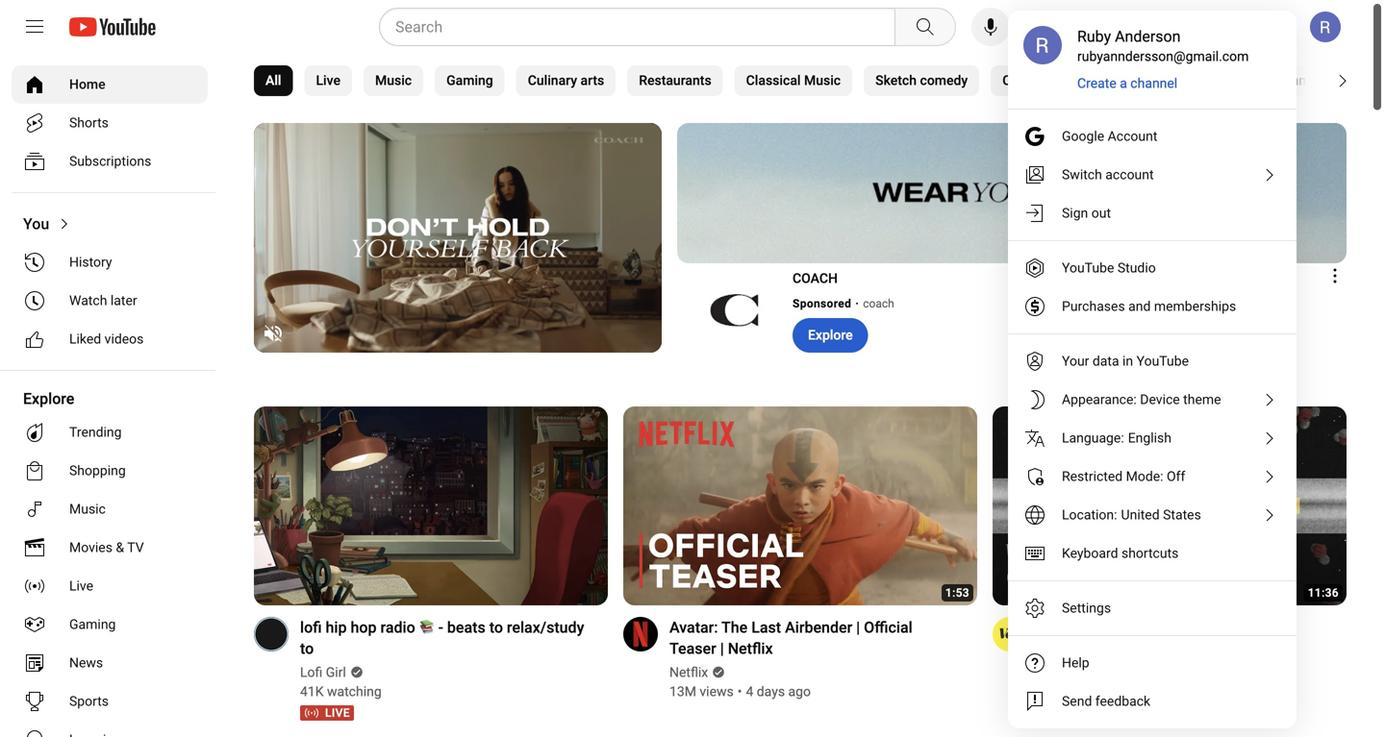 Task type: locate. For each thing, give the bounding box(es) containing it.
off
[[1167, 469, 1185, 485]]

gaming link
[[12, 606, 208, 645], [12, 606, 208, 645]]

views for teaser
[[700, 684, 734, 700]]

41k watching
[[300, 684, 382, 700]]

2 views from the left
[[1062, 684, 1096, 700]]

google
[[1062, 128, 1105, 144]]

1 vertical spatial explore
[[23, 390, 74, 408]]

0 vertical spatial netflix
[[728, 640, 773, 658]]

1 views from the left
[[700, 684, 734, 700]]

switch account link
[[1008, 156, 1297, 194], [1008, 156, 1297, 194]]

live right all at the left top of page
[[316, 73, 341, 89]]

1
[[1108, 684, 1115, 700]]

0 vertical spatial live
[[316, 73, 341, 89]]

1 horizontal spatial gaming
[[446, 73, 493, 89]]

netflix up 13m
[[670, 665, 708, 681]]

when
[[1222, 619, 1258, 637]]

movies & tv link
[[12, 529, 208, 568], [12, 529, 208, 568]]

trending link
[[12, 414, 208, 452], [12, 414, 208, 452]]

studio
[[1118, 260, 1156, 276]]

your
[[1062, 354, 1089, 369]]

0 horizontal spatial youtube
[[1062, 260, 1114, 276]]

something weird happens when you keep squeezing
[[1039, 619, 1287, 658]]

gaming
[[446, 73, 493, 89], [69, 617, 116, 633]]

youtube studio
[[1062, 260, 1156, 276]]

day
[[1119, 684, 1140, 700]]

2 horizontal spatial music
[[804, 73, 841, 89]]

shopping link
[[12, 452, 208, 491], [12, 452, 208, 491]]

0 vertical spatial to
[[489, 619, 503, 637]]

game shows
[[1091, 73, 1169, 89]]

0 vertical spatial youtube
[[1062, 260, 1114, 276]]

vox
[[1039, 665, 1061, 681]]

| down 'the'
[[720, 640, 724, 658]]

avatar: the last airbender | official teaser | netflix by netflix 13,579,031 views 4 days ago 1 minute, 53 seconds element
[[670, 618, 954, 660]]

1 horizontal spatial netflix
[[728, 640, 773, 658]]

shopping
[[69, 463, 126, 479]]

help
[[1062, 656, 1090, 671]]

youtube studio link
[[1008, 249, 1297, 288], [1008, 249, 1297, 288]]

-
[[438, 619, 443, 637]]

11:36
[[1308, 587, 1339, 600]]

gaming up news
[[69, 617, 116, 633]]

beats
[[447, 619, 486, 637]]

weird
[[1117, 619, 1155, 637]]

news link
[[12, 645, 208, 683], [12, 645, 208, 683]]

restaurants
[[639, 73, 712, 89]]

keyboard shortcuts link
[[1008, 535, 1297, 573], [1008, 535, 1297, 573]]

location:
[[1062, 507, 1117, 523]]

sketch
[[876, 73, 917, 89]]

| left official
[[856, 619, 860, 637]]

youtube up purchases
[[1062, 260, 1114, 276]]

ago right day
[[1143, 684, 1166, 700]]

1 horizontal spatial explore
[[808, 328, 853, 343]]

language:
[[1062, 430, 1124, 446]]

feedback
[[1095, 694, 1151, 710]]

comedy
[[920, 73, 968, 89]]

1 horizontal spatial music
[[375, 73, 412, 89]]

live down movies
[[69, 579, 93, 594]]

0 horizontal spatial views
[[700, 684, 734, 700]]

ago for happens
[[1143, 684, 1166, 700]]

1 horizontal spatial youtube
[[1137, 354, 1189, 369]]

tab list
[[254, 54, 1385, 108]]

1m
[[1039, 684, 1058, 700]]

home link
[[12, 65, 208, 104], [12, 65, 208, 104]]

switch account
[[1062, 167, 1154, 183]]

something weird happens when you keep squeezing by vox 1,070,659 views 1 day ago 11 minutes, 36 seconds element
[[1039, 618, 1324, 660]]

the
[[722, 619, 748, 637]]

purchases
[[1062, 299, 1125, 315]]

ago right days
[[788, 684, 811, 700]]

1m views
[[1039, 684, 1096, 700]]

coach link
[[863, 295, 896, 313]]

views down help
[[1062, 684, 1096, 700]]

None search field
[[344, 8, 960, 46]]

4
[[746, 684, 754, 700]]

views left "4"
[[700, 684, 734, 700]]

1:53 link
[[623, 407, 977, 608]]

1 vertical spatial live
[[69, 579, 93, 594]]

1 horizontal spatial views
[[1062, 684, 1096, 700]]

1 horizontal spatial ago
[[1143, 684, 1166, 700]]

0 horizontal spatial to
[[300, 640, 314, 658]]

send feedback link
[[1008, 683, 1297, 721], [1008, 683, 1297, 721]]

create a channel
[[1077, 76, 1178, 91]]

explore up trending at the bottom of page
[[23, 390, 74, 408]]

tv
[[127, 540, 144, 556]]

language: english
[[1062, 430, 1172, 446]]

0 horizontal spatial gaming
[[69, 617, 116, 633]]

0 horizontal spatial ago
[[788, 684, 811, 700]]

📚
[[419, 619, 435, 637]]

relax/study
[[507, 619, 584, 637]]

1 horizontal spatial |
[[856, 619, 860, 637]]

1 vertical spatial youtube
[[1137, 354, 1189, 369]]

tab list containing all
[[254, 54, 1385, 108]]

camping
[[1003, 73, 1057, 89]]

device
[[1140, 392, 1180, 408]]

avatar:
[[670, 619, 718, 637]]

hop
[[351, 619, 377, 637]]

1 vertical spatial gaming
[[69, 617, 116, 633]]

1 vertical spatial netflix
[[670, 665, 708, 681]]

you link
[[12, 205, 208, 243], [12, 205, 208, 243]]

1 ago from the left
[[788, 684, 811, 700]]

your data in youtube
[[1062, 354, 1189, 369]]

gaming left culinary in the top of the page
[[446, 73, 493, 89]]

ago
[[788, 684, 811, 700], [1143, 684, 1166, 700]]

to right beats
[[489, 619, 503, 637]]

lofi hip hop radio 📚 - beats to relax/study to by lofi girl 298,825,152 views element
[[300, 618, 585, 660]]

11:36 link
[[993, 407, 1347, 608]]

restricted mode: off
[[1062, 469, 1185, 485]]

shorts link
[[12, 104, 208, 142], [12, 104, 208, 142]]

live status
[[300, 706, 354, 721]]

google account
[[1062, 128, 1158, 144]]

lofi girl image
[[254, 618, 289, 652]]

keyboard
[[1062, 546, 1118, 562]]

squeezing
[[1076, 640, 1147, 658]]

something
[[1039, 619, 1113, 637]]

1 horizontal spatial to
[[489, 619, 503, 637]]

views for squeezing
[[1062, 684, 1096, 700]]

0 horizontal spatial |
[[720, 640, 724, 658]]

music
[[375, 73, 412, 89], [804, 73, 841, 89], [69, 502, 106, 518]]

live
[[316, 73, 341, 89], [69, 579, 93, 594]]

0 horizontal spatial netflix
[[670, 665, 708, 681]]

anderson
[[1115, 27, 1181, 46]]

0 horizontal spatial music
[[69, 502, 106, 518]]

to down lofi
[[300, 640, 314, 658]]

explore down sponsored
[[808, 328, 853, 343]]

0 vertical spatial gaming
[[446, 73, 493, 89]]

news
[[69, 656, 103, 671]]

youtube right in
[[1137, 354, 1189, 369]]

subscriptions link
[[12, 142, 208, 181], [12, 142, 208, 181]]

subscriptions
[[69, 153, 151, 169]]

2 ago from the left
[[1143, 684, 1166, 700]]

sports
[[69, 694, 109, 710]]

netflix down 'the'
[[728, 640, 773, 658]]

settings link
[[1008, 590, 1297, 628], [1008, 590, 1297, 628]]



Task type: describe. For each thing, give the bounding box(es) containing it.
explore link
[[793, 318, 868, 353]]

girl
[[326, 665, 346, 681]]

official
[[864, 619, 913, 637]]

sign out
[[1062, 205, 1111, 221]]

watch later
[[69, 293, 137, 309]]

english
[[1128, 430, 1172, 446]]

movies
[[69, 540, 112, 556]]

vox link
[[1039, 664, 1063, 683]]

lofi hip hop radio 📚 - beats to relax/study to
[[300, 619, 584, 658]]

ruby anderson rubyanndersson@gmail.com
[[1077, 27, 1249, 64]]

switch
[[1062, 167, 1102, 183]]

11 minutes, 36 seconds element
[[1308, 587, 1339, 600]]

41k
[[300, 684, 324, 700]]

restricted
[[1062, 469, 1123, 485]]

0 vertical spatial |
[[856, 619, 860, 637]]

last
[[752, 619, 781, 637]]

0 vertical spatial explore
[[808, 328, 853, 343]]

united
[[1121, 507, 1160, 523]]

&
[[116, 540, 124, 556]]

watch
[[69, 293, 107, 309]]

movies & tv
[[69, 540, 144, 556]]

1 vertical spatial to
[[300, 640, 314, 658]]

gaming inside 'tab list'
[[446, 73, 493, 89]]

history
[[69, 254, 112, 270]]

location: united states
[[1062, 507, 1201, 523]]

create
[[1077, 76, 1117, 91]]

appearance: device theme option
[[1008, 381, 1297, 419]]

liked
[[69, 331, 101, 347]]

settings
[[1062, 601, 1111, 617]]

account
[[1108, 128, 1158, 144]]

send
[[1062, 694, 1092, 710]]

4 days ago
[[746, 684, 811, 700]]

13m
[[670, 684, 696, 700]]

teaser
[[670, 640, 716, 658]]

netflix image
[[623, 618, 658, 652]]

Explore text field
[[808, 328, 853, 343]]

vox image
[[993, 618, 1027, 652]]

videos
[[105, 331, 144, 347]]

purchases and memberships
[[1062, 299, 1236, 315]]

lofi hip hop radio 📚 - beats to relax/study to link
[[300, 618, 585, 660]]

lofi girl
[[300, 665, 346, 681]]

classical music
[[746, 73, 841, 89]]

states
[[1163, 507, 1201, 523]]

theme
[[1183, 392, 1221, 408]]

hip
[[326, 619, 347, 637]]

0 horizontal spatial live
[[69, 579, 93, 594]]

keep
[[1039, 640, 1072, 658]]

trending
[[69, 425, 122, 441]]

data
[[1093, 354, 1119, 369]]

1 minute, 53 seconds element
[[946, 587, 970, 600]]

sign
[[1062, 205, 1088, 221]]

account
[[1106, 167, 1154, 183]]

1 vertical spatial |
[[720, 640, 724, 658]]

coach
[[863, 297, 894, 311]]

1 horizontal spatial live
[[316, 73, 341, 89]]

avatar: the last airbender | official teaser | netflix
[[670, 619, 913, 658]]

1 day ago
[[1108, 684, 1166, 700]]

lofi girl link
[[300, 664, 347, 683]]

1:53
[[946, 587, 970, 600]]

games
[[1282, 73, 1325, 89]]

later
[[111, 293, 137, 309]]

something weird happens when you keep squeezing link
[[1039, 618, 1324, 660]]

and
[[1129, 299, 1151, 315]]

avatar: the last airbender | official teaser | netflix link
[[670, 618, 954, 660]]

in
[[1123, 354, 1133, 369]]

classical
[[746, 73, 801, 89]]

playing
[[1235, 73, 1279, 89]]

live
[[325, 707, 350, 720]]

send feedback
[[1062, 694, 1151, 710]]

game
[[1091, 73, 1127, 89]]

shorts
[[69, 115, 109, 131]]

keyboard shortcuts
[[1062, 546, 1179, 562]]

appearance: device theme
[[1062, 392, 1221, 408]]

liked videos
[[69, 331, 144, 347]]

out
[[1092, 205, 1111, 221]]

ago for last
[[788, 684, 811, 700]]

coach
[[793, 271, 838, 287]]

create a channel link
[[1077, 74, 1179, 93]]

culinary arts
[[528, 73, 604, 89]]

ruby
[[1077, 27, 1111, 46]]

avatar image image
[[1310, 12, 1341, 42]]

mode:
[[1126, 469, 1164, 485]]

Search text field
[[395, 14, 891, 39]]

airbender
[[785, 619, 852, 637]]

home
[[69, 76, 105, 92]]

netflix inside avatar: the last airbender | official teaser | netflix
[[728, 640, 773, 658]]

shortcuts
[[1122, 546, 1179, 562]]

0 horizontal spatial explore
[[23, 390, 74, 408]]

rubyanndersson@gmail.com
[[1077, 49, 1249, 64]]

sponsored
[[793, 297, 852, 311]]



Task type: vqa. For each thing, say whether or not it's contained in the screenshot.
David Dobrik Has Hurt Another Person - H3TV #98 by H3 Podcast 4 hours, 42 minutes element
no



